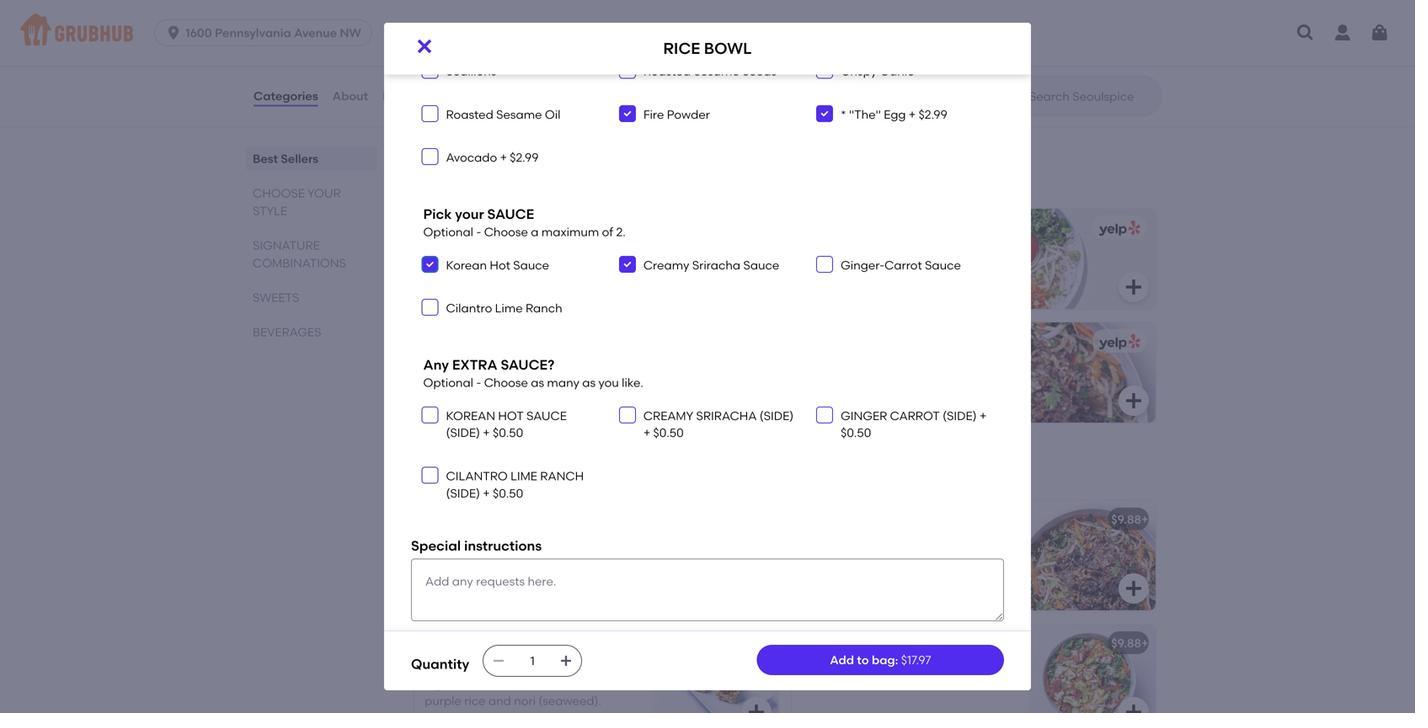 Task type: locate. For each thing, give the bounding box(es) containing it.
valid inside $10 off offer valid on qualifying orders of $50 or more.
[[763, 62, 791, 76]]

delicious up (japchae)
[[870, 540, 920, 554]]

+ $0.50 down lime
[[480, 486, 523, 501]]

orders inside $10 off offer valid on qualifying orders of $50 or more.
[[870, 62, 906, 76]]

Special instructions text field
[[411, 559, 1004, 622]]

sesame left oil
[[496, 107, 542, 122]]

1 horizontal spatial white
[[594, 540, 625, 554]]

2 promo image from the left
[[934, 54, 995, 116]]

$2.99
[[919, 107, 948, 122], [510, 150, 539, 165]]

sauce for korean hot sauce
[[513, 258, 549, 272]]

more. down scallions
[[443, 79, 475, 94]]

kale inside hearty kale and crisp iceberg lettuce.
[[844, 660, 867, 675]]

0 vertical spatial choose
[[253, 186, 305, 201]]

- up scallions
[[476, 31, 481, 45]]

rice up roasted sesame seeds in the top of the page
[[663, 39, 700, 58]]

purple down perfectly
[[439, 557, 476, 571]]

like.
[[622, 31, 644, 45], [622, 376, 644, 390]]

1 vertical spatial style
[[551, 462, 606, 483]]

$9.88 + for hearty kale and crisp iceberg lettuce.
[[1112, 636, 1149, 651]]

- for sauce?
[[476, 376, 481, 390]]

2 pick from the top
[[423, 206, 452, 222]]

oil
[[545, 107, 561, 122]]

1 vertical spatial + $0.50
[[480, 486, 523, 501]]

promo image
[[630, 54, 692, 116], [934, 54, 995, 116]]

more.
[[443, 79, 475, 94], [783, 79, 816, 94]]

0 horizontal spatial valid
[[460, 62, 487, 76]]

1 horizontal spatial bowl
[[704, 39, 752, 58]]

tossed
[[886, 574, 924, 588]]

hot
[[490, 258, 511, 272]]

(side) right sriracha
[[760, 409, 794, 423]]

or inside perfectly cooked sushi-grade white or purple rice.
[[425, 557, 436, 571]]

yelp image
[[1096, 221, 1141, 237], [1096, 334, 1141, 350]]

2 - from the top
[[476, 225, 481, 239]]

lime
[[511, 469, 538, 484]]

signature
[[253, 238, 320, 253]]

your down korean hot sauce (side)
[[495, 462, 547, 483]]

$2.99 down roasted sesame oil
[[510, 150, 539, 165]]

offer inside $5 off offer valid on first orders of $25 or more.
[[428, 62, 457, 76]]

1 on from the left
[[490, 62, 505, 76]]

1 horizontal spatial rice
[[663, 39, 700, 58]]

0 vertical spatial -
[[476, 31, 481, 45]]

sauce for your
[[487, 206, 534, 222]]

1 many from the top
[[547, 31, 580, 45]]

1 horizontal spatial roasted
[[644, 64, 691, 78]]

or inside $10 off offer valid on qualifying orders of $50 or more.
[[769, 79, 780, 94]]

valid left first
[[460, 62, 487, 76]]

best for choose your style
[[253, 152, 278, 166]]

1 vertical spatial white
[[559, 677, 590, 692]]

bowl right any
[[458, 368, 494, 382]]

0 horizontal spatial best sellers
[[253, 152, 319, 166]]

1 horizontal spatial sellers
[[454, 156, 513, 177]]

bowl for rice bowl
[[704, 39, 752, 58]]

korrito image
[[652, 625, 779, 714]]

sauce inside pick your sauce optional - choose a maximum of 2.
[[487, 206, 534, 222]]

rice inside the rice bowl $9.88 +
[[427, 368, 455, 382]]

0 vertical spatial yelp image
[[1096, 221, 1141, 237]]

sauce right hot
[[513, 258, 549, 272]]

- inside any extra sauce? optional - choose as many as you like.
[[476, 376, 481, 390]]

in down the your
[[546, 677, 556, 692]]

1 vertical spatial rice
[[427, 368, 455, 382]]

1 horizontal spatial offer
[[731, 62, 761, 76]]

pick inside 'pick your toppings optional - choose as many as you like.'
[[423, 12, 452, 28]]

0 horizontal spatial white
[[559, 677, 590, 692]]

1 vertical spatial optional
[[423, 225, 474, 239]]

0 vertical spatial purple
[[439, 557, 476, 571]]

0 horizontal spatial sauce
[[513, 258, 549, 272]]

0 horizontal spatial roasted
[[446, 107, 494, 122]]

0 horizontal spatial choose
[[253, 186, 305, 201]]

(side) down korean
[[446, 426, 480, 440]]

$0.50 inside ginger carrot (side) + $0.50
[[841, 426, 872, 440]]

1 yelp image from the top
[[1096, 221, 1141, 237]]

optional inside pick your sauce optional - choose a maximum of 2.
[[423, 225, 474, 239]]

1 your from the top
[[455, 12, 484, 28]]

1 sauce from the left
[[513, 258, 549, 272]]

bowl for rice bowl $9.88 +
[[458, 368, 494, 382]]

orders right first
[[531, 62, 568, 76]]

a down the starch, at bottom right
[[867, 591, 875, 605]]

your up signature
[[307, 186, 341, 201]]

0 horizontal spatial your
[[307, 186, 341, 201]]

more. inside $10 off offer valid on qualifying orders of $50 or more.
[[783, 79, 816, 94]]

a inside pick your sauce optional - choose a maximum of 2.
[[531, 225, 539, 239]]

offer up $50
[[731, 62, 761, 76]]

choose
[[484, 31, 528, 45], [484, 225, 528, 239], [484, 376, 528, 390]]

(side) down the 'cilantro' on the bottom of the page
[[446, 486, 480, 501]]

rice.
[[479, 557, 503, 571]]

choose your style up signature
[[253, 186, 341, 218]]

you inside any extra sauce? optional - choose as many as you like.
[[599, 376, 619, 390]]

svg image for crispy garlic
[[820, 65, 830, 75]]

1 vertical spatial like.
[[622, 376, 644, 390]]

your for toppings
[[455, 12, 484, 28]]

signature combinations
[[253, 238, 346, 270]]

0 vertical spatial sesame
[[694, 64, 740, 78]]

svg image for creamy sriracha sauce
[[623, 259, 633, 269]]

2 + $0.50 from the top
[[480, 486, 523, 501]]

0 vertical spatial bowl
[[704, 39, 752, 58]]

1 horizontal spatial promo image
[[934, 54, 995, 116]]

choose up signature
[[253, 186, 305, 201]]

and right to
[[870, 660, 893, 675]]

2 vertical spatial -
[[476, 376, 481, 390]]

promo image for offer valid on qualifying orders of $50 or more.
[[934, 54, 995, 116]]

1 off from the left
[[444, 42, 460, 56]]

1 vertical spatial many
[[547, 376, 580, 390]]

2 on from the left
[[793, 62, 808, 76]]

2 sauce from the left
[[744, 258, 780, 272]]

1 more. from the left
[[443, 79, 475, 94]]

(side) right carrot at the bottom of page
[[943, 409, 977, 423]]

1 like. from the top
[[622, 31, 644, 45]]

in down the starch, at bottom right
[[854, 591, 864, 605]]

0 vertical spatial a
[[531, 225, 539, 239]]

3 - from the top
[[476, 376, 481, 390]]

1 vertical spatial pick
[[423, 206, 452, 222]]

of right "choice"
[[613, 660, 624, 675]]

hot
[[498, 409, 524, 423]]

many down toppings
[[547, 31, 580, 45]]

1 vertical spatial bowl
[[458, 368, 494, 382]]

Search Seoulspice search field
[[1028, 88, 1157, 104]]

1 vertical spatial yelp image
[[1096, 334, 1141, 350]]

of left 2.
[[602, 225, 613, 239]]

or up see
[[428, 79, 440, 94]]

1 vertical spatial choose
[[484, 225, 528, 239]]

1 vertical spatial roasted
[[446, 107, 494, 122]]

and down wrapped
[[489, 694, 511, 709]]

pick up korean
[[423, 206, 452, 222]]

like. inside 'pick your toppings optional - choose as many as you like.'
[[622, 31, 644, 45]]

delicious down tossed
[[878, 591, 928, 605]]

more. inside $5 off offer valid on first orders of $25 or more.
[[443, 79, 475, 94]]

style up signature
[[253, 204, 287, 218]]

qualifying
[[811, 62, 867, 76]]

0 horizontal spatial sesame
[[496, 107, 542, 122]]

pick up $5
[[423, 12, 452, 28]]

2 orders from the left
[[870, 62, 906, 76]]

1 horizontal spatial choose your style
[[411, 462, 606, 483]]

2 you from the top
[[599, 376, 619, 390]]

bag:
[[872, 653, 899, 668]]

avenue
[[294, 26, 337, 40]]

1 + $0.50 from the top
[[480, 426, 523, 440]]

your inside pick your sauce optional - choose a maximum of 2.
[[455, 206, 484, 222]]

1 horizontal spatial sesame
[[694, 64, 740, 78]]

2 choose from the top
[[484, 225, 528, 239]]

many
[[547, 31, 580, 45], [547, 376, 580, 390]]

svg image for 1600 pennsylvania avenue nw
[[165, 24, 182, 41]]

or down special
[[425, 557, 436, 571]]

$5
[[428, 42, 441, 56]]

pick for pick your toppings
[[423, 12, 452, 28]]

0 vertical spatial optional
[[423, 31, 474, 45]]

1 horizontal spatial $2.99
[[919, 107, 948, 122]]

- down extra
[[476, 376, 481, 390]]

a left maximum
[[531, 225, 539, 239]]

and inside 'korean-style burrito!  your choice of ingredients wrapped in white or purple rice and nori (seaweed).'
[[489, 694, 511, 709]]

svg image for fire powder
[[623, 108, 633, 119]]

0 vertical spatial in
[[854, 591, 864, 605]]

0 vertical spatial kale
[[828, 591, 851, 605]]

best down 'categories' button
[[253, 152, 278, 166]]

0 horizontal spatial in
[[546, 677, 556, 692]]

offer down $5
[[428, 62, 457, 76]]

style right lime
[[551, 462, 606, 483]]

(side) inside ginger carrot (side) + $0.50
[[943, 409, 977, 423]]

ginger
[[841, 409, 887, 423]]

choose for toppings
[[484, 31, 528, 45]]

your up scallions
[[455, 12, 484, 28]]

you inside 'pick your toppings optional - choose as many as you like.'
[[599, 31, 619, 45]]

- inside 'pick your toppings optional - choose as many as you like.'
[[476, 31, 481, 45]]

your inside 'pick your toppings optional - choose as many as you like.'
[[455, 12, 484, 28]]

off for $5 off
[[444, 42, 460, 56]]

0 horizontal spatial sellers
[[281, 152, 319, 166]]

Input item quantity number field
[[514, 646, 551, 677]]

2 horizontal spatial sauce
[[925, 258, 961, 272]]

0 vertical spatial $2.99
[[919, 107, 948, 122]]

purple down ingredients
[[425, 694, 462, 709]]

starch,
[[844, 574, 883, 588]]

maximum
[[542, 225, 599, 239]]

off inside $5 off offer valid on first orders of $25 or more.
[[444, 42, 460, 56]]

klassic button
[[868, 209, 1156, 309]]

$9.88
[[427, 387, 457, 402], [1112, 513, 1142, 527], [734, 636, 764, 651], [1112, 636, 1142, 651]]

wrapped
[[492, 677, 543, 692]]

choose
[[253, 186, 305, 201], [411, 462, 491, 483]]

sellers down details
[[454, 156, 513, 177]]

categories button
[[253, 66, 319, 126]]

roasted
[[644, 64, 691, 78], [446, 107, 494, 122]]

many down sauce?
[[547, 376, 580, 390]]

0 vertical spatial you
[[599, 31, 619, 45]]

reviews
[[383, 89, 430, 103]]

3 choose from the top
[[484, 376, 528, 390]]

on left first
[[490, 62, 505, 76]]

choose inside 'pick your toppings optional - choose as many as you like.'
[[484, 31, 528, 45]]

0 vertical spatial choose
[[484, 31, 528, 45]]

1 vertical spatial a
[[867, 591, 875, 605]]

2 more. from the left
[[783, 79, 816, 94]]

$5 off offer valid on first orders of $25 or more.
[[428, 42, 604, 94]]

off inside $10 off offer valid on qualifying orders of $50 or more.
[[752, 42, 768, 56]]

1 vertical spatial your
[[455, 206, 484, 222]]

0 vertical spatial your
[[307, 186, 341, 201]]

on inside $5 off offer valid on first orders of $25 or more.
[[490, 62, 505, 76]]

+ $0.50
[[480, 426, 523, 440], [480, 486, 523, 501]]

0 vertical spatial pick
[[423, 12, 452, 28]]

korean hot sauce
[[446, 258, 549, 272]]

optional inside any extra sauce? optional - choose as many as you like.
[[423, 376, 474, 390]]

choose up hot
[[484, 225, 528, 239]]

1 vertical spatial your
[[495, 462, 547, 483]]

0 horizontal spatial off
[[444, 42, 460, 56]]

1 horizontal spatial your
[[495, 462, 547, 483]]

$0.50 down creamy
[[653, 426, 684, 440]]

2 vertical spatial choose
[[484, 376, 528, 390]]

kale up "sesame" on the bottom right of the page
[[828, 591, 851, 605]]

white
[[594, 540, 625, 554], [559, 677, 590, 692]]

style
[[253, 204, 287, 218], [551, 462, 606, 483]]

on inside $10 off offer valid on qualifying orders of $50 or more.
[[793, 62, 808, 76]]

from
[[946, 557, 973, 571]]

kale
[[828, 591, 851, 605], [844, 660, 867, 675]]

or down "choice"
[[593, 677, 605, 692]]

more. down qualifying
[[783, 79, 816, 94]]

your
[[307, 186, 341, 201], [495, 462, 547, 483]]

best down see
[[411, 156, 450, 177]]

0 vertical spatial + $0.50
[[480, 426, 523, 440]]

1 horizontal spatial on
[[793, 62, 808, 76]]

ranch
[[526, 301, 563, 316]]

choose inside pick your sauce optional - choose a maximum of 2.
[[484, 225, 528, 239]]

optional inside 'pick your toppings optional - choose as many as you like.'
[[423, 31, 474, 45]]

1 vertical spatial sesame
[[496, 107, 542, 122]]

kale left bag:
[[844, 660, 867, 675]]

1 valid from the left
[[460, 62, 487, 76]]

1 choose from the top
[[484, 31, 528, 45]]

your for sauce
[[455, 206, 484, 222]]

$0.50 down ginger
[[841, 426, 872, 440]]

0 vertical spatial delicious
[[870, 540, 920, 554]]

0 horizontal spatial choose your style
[[253, 186, 341, 218]]

in inside chewy and delicious gluten-free noodles (japchae) made from sweet potato starch, tossed with carrots and kale in a delicious soy-garlic- sesame marinade.
[[854, 591, 864, 605]]

as
[[531, 31, 544, 45], [582, 31, 596, 45], [531, 376, 544, 390], [582, 376, 596, 390]]

best sellers down 'categories' button
[[253, 152, 319, 166]]

svg image for roasted sesame seeds
[[623, 65, 633, 75]]

sesame down rice bowl
[[694, 64, 740, 78]]

choose your style up seller
[[411, 462, 606, 483]]

1 horizontal spatial style
[[551, 462, 606, 483]]

offer inside $10 off offer valid on qualifying orders of $50 or more.
[[731, 62, 761, 76]]

1 - from the top
[[476, 31, 481, 45]]

crispy garlic
[[841, 64, 915, 78]]

2 offer from the left
[[731, 62, 761, 76]]

0 horizontal spatial promo image
[[630, 54, 692, 116]]

0 vertical spatial sauce
[[487, 206, 534, 222]]

off for $10 off
[[752, 42, 768, 56]]

0 vertical spatial your
[[455, 12, 484, 28]]

crispy
[[841, 64, 877, 78]]

choose inside any extra sauce? optional - choose as many as you like.
[[484, 376, 528, 390]]

0 vertical spatial like.
[[622, 31, 644, 45]]

0 vertical spatial rice
[[663, 39, 700, 58]]

1 you from the top
[[599, 31, 619, 45]]

$2.99 right egg on the top right of page
[[919, 107, 948, 122]]

hearty kale and crisp iceberg lettuce.
[[802, 660, 970, 692]]

1 promo image from the left
[[630, 54, 692, 116]]

optional up scallions
[[423, 31, 474, 45]]

many for sauce?
[[547, 376, 580, 390]]

valid
[[460, 62, 487, 76], [763, 62, 791, 76]]

1 horizontal spatial a
[[867, 591, 875, 605]]

optional for any extra sauce?
[[423, 376, 474, 390]]

0 horizontal spatial a
[[531, 225, 539, 239]]

or right $50
[[769, 79, 780, 94]]

to
[[857, 653, 869, 668]]

valid inside $5 off offer valid on first orders of $25 or more.
[[460, 62, 487, 76]]

0 horizontal spatial rice
[[427, 368, 455, 382]]

choose up best seller
[[411, 462, 491, 483]]

choose down toppings
[[484, 31, 528, 45]]

svg image
[[1296, 23, 1316, 43], [1370, 23, 1390, 43], [415, 36, 435, 56], [425, 65, 435, 75], [820, 108, 830, 119], [425, 152, 435, 162], [820, 259, 830, 269], [425, 303, 435, 313], [822, 391, 842, 411], [820, 410, 830, 420], [1124, 579, 1144, 599], [492, 655, 506, 668], [747, 703, 767, 714]]

korean
[[446, 258, 487, 272]]

like. inside any extra sauce? optional - choose as many as you like.
[[622, 376, 644, 390]]

of left $25
[[571, 62, 582, 76]]

2 off from the left
[[752, 42, 768, 56]]

1 optional from the top
[[423, 31, 474, 45]]

0 horizontal spatial orders
[[531, 62, 568, 76]]

optional down any
[[423, 376, 474, 390]]

- for sauce
[[476, 225, 481, 239]]

- up korean
[[476, 225, 481, 239]]

0 horizontal spatial more.
[[443, 79, 475, 94]]

ranch
[[540, 469, 584, 484]]

best sellers down see details button
[[411, 156, 513, 177]]

rice
[[663, 39, 700, 58], [427, 368, 455, 382]]

bowl up roasted sesame seeds in the top of the page
[[704, 39, 752, 58]]

0 horizontal spatial $2.99
[[510, 150, 539, 165]]

0 horizontal spatial on
[[490, 62, 505, 76]]

valid for $5 off
[[460, 62, 487, 76]]

$9.88 for korrito image on the bottom of the page
[[734, 636, 764, 651]]

1 vertical spatial in
[[546, 677, 556, 692]]

yelp image inside klassic "button"
[[1096, 221, 1141, 237]]

optional
[[423, 31, 474, 45], [423, 225, 474, 239], [423, 376, 474, 390]]

powder
[[667, 107, 710, 122]]

2 optional from the top
[[423, 225, 474, 239]]

garlic
[[880, 64, 915, 78]]

* "the" egg + $2.99
[[841, 107, 948, 122]]

svg image
[[165, 24, 182, 41], [623, 65, 633, 75], [820, 65, 830, 75], [425, 108, 435, 119], [623, 108, 633, 119], [425, 259, 435, 269], [623, 259, 633, 269], [1124, 277, 1144, 297], [1124, 391, 1144, 411], [425, 410, 435, 420], [623, 410, 633, 420], [425, 471, 435, 481], [560, 655, 573, 668], [1124, 703, 1144, 714]]

offer for $10
[[731, 62, 761, 76]]

sauce?
[[501, 357, 555, 373]]

off right $10
[[752, 42, 768, 56]]

(seaweed).
[[539, 694, 602, 709]]

valid up $50
[[763, 62, 791, 76]]

svg image for roasted sesame oil
[[425, 108, 435, 119]]

1 horizontal spatial valid
[[763, 62, 791, 76]]

and up (japchae)
[[844, 540, 867, 554]]

combinations
[[253, 256, 346, 270]]

delicious
[[870, 540, 920, 554], [878, 591, 928, 605]]

optional up korean
[[423, 225, 474, 239]]

white inside 'korean-style burrito!  your choice of ingredients wrapped in white or purple rice and nori (seaweed).'
[[559, 677, 590, 692]]

pick inside pick your sauce optional - choose a maximum of 2.
[[423, 206, 452, 222]]

white inside perfectly cooked sushi-grade white or purple rice.
[[594, 540, 625, 554]]

1 horizontal spatial orders
[[870, 62, 906, 76]]

1 vertical spatial choose
[[411, 462, 491, 483]]

off right $5
[[444, 42, 460, 56]]

1 pick from the top
[[423, 12, 452, 28]]

-
[[476, 31, 481, 45], [476, 225, 481, 239], [476, 376, 481, 390]]

0 horizontal spatial offer
[[428, 62, 457, 76]]

$25
[[585, 62, 604, 76]]

1 horizontal spatial off
[[752, 42, 768, 56]]

1 vertical spatial you
[[599, 376, 619, 390]]

1 horizontal spatial more.
[[783, 79, 816, 94]]

bowl inside the rice bowl $9.88 +
[[458, 368, 494, 382]]

on for qualifying
[[793, 62, 808, 76]]

sauce right the carrot
[[925, 258, 961, 272]]

your
[[455, 12, 484, 28], [455, 206, 484, 222]]

cilantro lime ranch
[[446, 301, 563, 316]]

orders up * "the" egg + $2.99
[[870, 62, 906, 76]]

of left $50
[[731, 79, 743, 94]]

1 offer from the left
[[428, 62, 457, 76]]

0 vertical spatial roasted
[[644, 64, 691, 78]]

svg image inside 1600 pennsylvania avenue nw button
[[165, 24, 182, 41]]

1 horizontal spatial in
[[854, 591, 864, 605]]

on
[[490, 62, 505, 76], [793, 62, 808, 76]]

you
[[599, 31, 619, 45], [599, 376, 619, 390]]

- inside pick your sauce optional - choose a maximum of 2.
[[476, 225, 481, 239]]

orders inside $5 off offer valid on first orders of $25 or more.
[[531, 62, 568, 76]]

a inside chewy and delicious gluten-free noodles (japchae) made from sweet potato starch, tossed with carrots and kale in a delicious soy-garlic- sesame marinade.
[[867, 591, 875, 605]]

1 horizontal spatial sauce
[[744, 258, 780, 272]]

purple
[[439, 557, 476, 571], [425, 694, 462, 709]]

best left seller
[[435, 495, 456, 508]]

your inside choose your style
[[307, 186, 341, 201]]

rice bowl image
[[652, 501, 779, 611]]

seller
[[459, 495, 486, 508]]

0 vertical spatial white
[[594, 540, 625, 554]]

fire
[[644, 107, 664, 122]]

creamy
[[644, 409, 694, 423]]

1 horizontal spatial best sellers
[[411, 156, 513, 177]]

you for any extra sauce?
[[599, 376, 619, 390]]

sauce right sriracha on the top
[[744, 258, 780, 272]]

2 your from the top
[[455, 206, 484, 222]]

3 optional from the top
[[423, 376, 474, 390]]

0 horizontal spatial style
[[253, 204, 287, 218]]

2 like. from the top
[[622, 376, 644, 390]]

2 vertical spatial optional
[[423, 376, 474, 390]]

first
[[507, 62, 529, 76]]

orders for qualifying
[[870, 62, 906, 76]]

sellers down 'categories' button
[[281, 152, 319, 166]]

1 vertical spatial sauce
[[527, 409, 567, 423]]

bowl
[[704, 39, 752, 58], [458, 368, 494, 382]]

many inside any extra sauce? optional - choose as many as you like.
[[547, 376, 580, 390]]

1 vertical spatial purple
[[425, 694, 462, 709]]

sauce right 'hot'
[[527, 409, 567, 423]]

1 orders from the left
[[531, 62, 568, 76]]

many inside 'pick your toppings optional - choose as many as you like.'
[[547, 31, 580, 45]]

2 many from the top
[[547, 376, 580, 390]]

sauce up hot
[[487, 206, 534, 222]]

on left qualifying
[[793, 62, 808, 76]]

- for toppings
[[476, 31, 481, 45]]

sauce inside korean hot sauce (side)
[[527, 409, 567, 423]]

or inside $5 off offer valid on first orders of $25 or more.
[[428, 79, 440, 94]]

choose down sauce?
[[484, 376, 528, 390]]

3 sauce from the left
[[925, 258, 961, 272]]

+ $0.50 down 'hot'
[[480, 426, 523, 440]]

about button
[[332, 66, 369, 126]]

rice up korean
[[427, 368, 455, 382]]

(side) inside cilantro lime ranch (side)
[[446, 486, 480, 501]]

0 vertical spatial many
[[547, 31, 580, 45]]

2 valid from the left
[[763, 62, 791, 76]]

0 vertical spatial style
[[253, 204, 287, 218]]

white up (seaweed).
[[559, 677, 590, 692]]

1 vertical spatial -
[[476, 225, 481, 239]]

your up korean
[[455, 206, 484, 222]]

sriracha
[[696, 409, 757, 423]]

1 vertical spatial kale
[[844, 660, 867, 675]]

0 horizontal spatial bowl
[[458, 368, 494, 382]]

add to bag: $17.97
[[830, 653, 931, 668]]

white right "grade"
[[594, 540, 625, 554]]

more. for first
[[443, 79, 475, 94]]

1 horizontal spatial choose
[[411, 462, 491, 483]]



Task type: vqa. For each thing, say whether or not it's contained in the screenshot.
the more. for first
yes



Task type: describe. For each thing, give the bounding box(es) containing it.
$17.97
[[901, 653, 931, 668]]

best for perfectly cooked sushi-grade white or purple rice.
[[435, 495, 456, 508]]

soy-
[[931, 591, 955, 605]]

rice for rice bowl
[[663, 39, 700, 58]]

nori
[[514, 694, 536, 709]]

avocado + $2.99
[[446, 150, 539, 165]]

svg image for korean hot sauce
[[425, 259, 435, 269]]

and down potato
[[802, 591, 825, 605]]

about
[[333, 89, 368, 103]]

salad image
[[1030, 625, 1156, 714]]

like. for any extra sauce?
[[622, 376, 644, 390]]

with
[[926, 574, 950, 588]]

you for pick your toppings
[[599, 31, 619, 45]]

more. for qualifying
[[783, 79, 816, 94]]

choice
[[571, 660, 610, 675]]

$10
[[731, 42, 750, 56]]

main navigation navigation
[[0, 0, 1416, 66]]

pick for pick your sauce
[[423, 206, 452, 222]]

sauce for hot
[[527, 409, 567, 423]]

sesame for oil
[[496, 107, 542, 122]]

*
[[841, 107, 846, 122]]

hearty
[[802, 660, 841, 675]]

chewy
[[802, 540, 842, 554]]

cilantro lime ranch (side)
[[446, 469, 584, 501]]

perfectly cooked sushi-grade white or purple rice.
[[425, 540, 625, 571]]

korean hot sauce (side)
[[446, 409, 567, 440]]

0 vertical spatial choose your style
[[253, 186, 341, 218]]

gluten-
[[923, 540, 964, 554]]

choose for sauce?
[[484, 376, 528, 390]]

+ $0.50 for korean
[[480, 426, 523, 440]]

$0.50 inside creamy sriracha (side) + $0.50
[[653, 426, 684, 440]]

carrot
[[890, 409, 940, 423]]

1600 pennsylvania avenue nw button
[[154, 19, 379, 46]]

1600 pennsylvania avenue nw
[[185, 26, 361, 40]]

kale inside chewy and delicious gluten-free noodles (japchae) made from sweet potato starch, tossed with carrots and kale in a delicious soy-garlic- sesame marinade.
[[828, 591, 851, 605]]

+ $0.50 for cilantro
[[480, 486, 523, 501]]

see details button
[[428, 105, 491, 135]]

$9.88 for noodles "image"
[[1112, 513, 1142, 527]]

rice
[[464, 694, 486, 709]]

sauce for ginger-carrot sauce
[[925, 258, 961, 272]]

"the"
[[849, 107, 881, 122]]

cilantro
[[446, 301, 492, 316]]

ingredients
[[425, 677, 489, 692]]

potato
[[802, 574, 841, 588]]

grade
[[556, 540, 591, 554]]

noodles image
[[1030, 501, 1156, 611]]

purple inside 'korean-style burrito!  your choice of ingredients wrapped in white or purple rice and nori (seaweed).'
[[425, 694, 462, 709]]

+ inside the rice bowl $9.88 +
[[457, 387, 464, 402]]

cooked
[[478, 540, 520, 554]]

of inside $10 off offer valid on qualifying orders of $50 or more.
[[731, 79, 743, 94]]

perfectly
[[425, 540, 475, 554]]

carrot
[[885, 258, 922, 272]]

special
[[411, 538, 461, 554]]

lettuce.
[[802, 677, 845, 692]]

burrito!
[[499, 660, 541, 675]]

cilantro
[[446, 469, 508, 484]]

offer for $5
[[428, 62, 457, 76]]

fire powder
[[644, 107, 710, 122]]

(side) inside creamy sriracha (side) + $0.50
[[760, 409, 794, 423]]

pick your sauce optional - choose a maximum of 2.
[[423, 206, 626, 239]]

scallions
[[446, 64, 497, 78]]

seeds
[[742, 64, 777, 78]]

nw
[[340, 26, 361, 40]]

reviews button
[[382, 66, 430, 126]]

pick your toppings optional - choose as many as you like.
[[423, 12, 644, 45]]

and inside hearty kale and crisp iceberg lettuce.
[[870, 660, 893, 675]]

$9.88 inside the rice bowl $9.88 +
[[427, 387, 457, 402]]

of inside 'korean-style burrito!  your choice of ingredients wrapped in white or purple rice and nori (seaweed).'
[[613, 660, 624, 675]]

1 vertical spatial delicious
[[878, 591, 928, 605]]

creamy sriracha (side) + $0.50
[[644, 409, 794, 440]]

add
[[830, 653, 854, 668]]

roasted for roasted sesame seeds
[[644, 64, 691, 78]]

roasted sesame seeds
[[644, 64, 777, 78]]

extra
[[452, 357, 498, 373]]

$0.50 down 'hot'
[[493, 426, 523, 440]]

sesame for seeds
[[694, 64, 740, 78]]

valid for $10 off
[[763, 62, 791, 76]]

or inside 'korean-style burrito!  your choice of ingredients wrapped in white or purple rice and nori (seaweed).'
[[593, 677, 605, 692]]

sushi-
[[523, 540, 556, 554]]

korean-style burrito!  your choice of ingredients wrapped in white or purple rice and nori (seaweed).
[[425, 660, 624, 709]]

iceberg
[[926, 660, 970, 675]]

+ inside creamy sriracha (side) + $0.50
[[644, 426, 651, 440]]

1 vertical spatial $2.99
[[510, 150, 539, 165]]

crisp
[[896, 660, 923, 675]]

$9.88 + for korean-style burrito!  your choice of ingredients wrapped in white or purple rice and nori (seaweed).
[[734, 636, 771, 651]]

sauce for creamy sriracha sauce
[[744, 258, 780, 272]]

choose for sauce
[[484, 225, 528, 239]]

on for first
[[490, 62, 505, 76]]

svg image for korean hot sauce (side)
[[425, 410, 435, 420]]

korean-
[[425, 660, 471, 675]]

$10 off offer valid on qualifying orders of $50 or more.
[[731, 42, 906, 94]]

rice bowl $9.88 +
[[427, 368, 494, 402]]

purple inside perfectly cooked sushi-grade white or purple rice.
[[439, 557, 476, 571]]

any
[[423, 357, 449, 373]]

choose inside choose your style
[[253, 186, 305, 201]]

like. for pick your toppings
[[622, 31, 644, 45]]

svg image for cilantro lime ranch (side)
[[425, 471, 435, 481]]

(japchae)
[[850, 557, 907, 571]]

marinade.
[[849, 608, 908, 623]]

in inside 'korean-style burrito!  your choice of ingredients wrapped in white or purple rice and nori (seaweed).'
[[546, 677, 556, 692]]

ginger carrot (side) + $0.50
[[841, 409, 987, 440]]

any extra sauce? optional - choose as many as you like.
[[423, 357, 644, 390]]

many for toppings
[[547, 31, 580, 45]]

$9.88 for salad 'image'
[[1112, 636, 1142, 651]]

chewy and delicious gluten-free noodles (japchae) made from sweet potato starch, tossed with carrots and kale in a delicious soy-garlic- sesame marinade.
[[802, 540, 1009, 623]]

1 vertical spatial choose your style
[[411, 462, 606, 483]]

sweets
[[253, 291, 299, 305]]

see details
[[428, 113, 491, 127]]

details
[[452, 113, 491, 127]]

instructions
[[464, 538, 542, 554]]

of inside pick your sauce optional - choose a maximum of 2.
[[602, 225, 613, 239]]

svg image for creamy sriracha (side)
[[623, 410, 633, 420]]

rice for rice bowl $9.88 +
[[427, 368, 455, 382]]

+ inside ginger carrot (side) + $0.50
[[980, 409, 987, 423]]

roasted for roasted sesame oil
[[446, 107, 494, 122]]

sweet
[[976, 557, 1009, 571]]

1600
[[185, 26, 212, 40]]

best seller
[[435, 495, 486, 508]]

quantity
[[411, 656, 469, 673]]

creamy
[[644, 258, 690, 272]]

creamy sriracha sauce
[[644, 258, 780, 272]]

salad
[[802, 636, 842, 651]]

made
[[909, 557, 943, 571]]

beverages
[[253, 325, 321, 340]]

(side) inside korean hot sauce (side)
[[446, 426, 480, 440]]

special instructions
[[411, 538, 542, 554]]

klassic
[[880, 254, 931, 268]]

of inside $5 off offer valid on first orders of $25 or more.
[[571, 62, 582, 76]]

optional for pick your toppings
[[423, 31, 474, 45]]

orders for first
[[531, 62, 568, 76]]

promo image for offer valid on first orders of $25 or more.
[[630, 54, 692, 116]]

$0.50 down lime
[[493, 486, 523, 501]]

carrots
[[953, 574, 994, 588]]

$50
[[745, 79, 766, 94]]

free
[[964, 540, 987, 554]]

avocado
[[446, 150, 497, 165]]

rice bowl
[[663, 39, 752, 58]]

optional for pick your sauce
[[423, 225, 474, 239]]

ginger-carrot sauce
[[841, 258, 961, 272]]

2 yelp image from the top
[[1096, 334, 1141, 350]]



